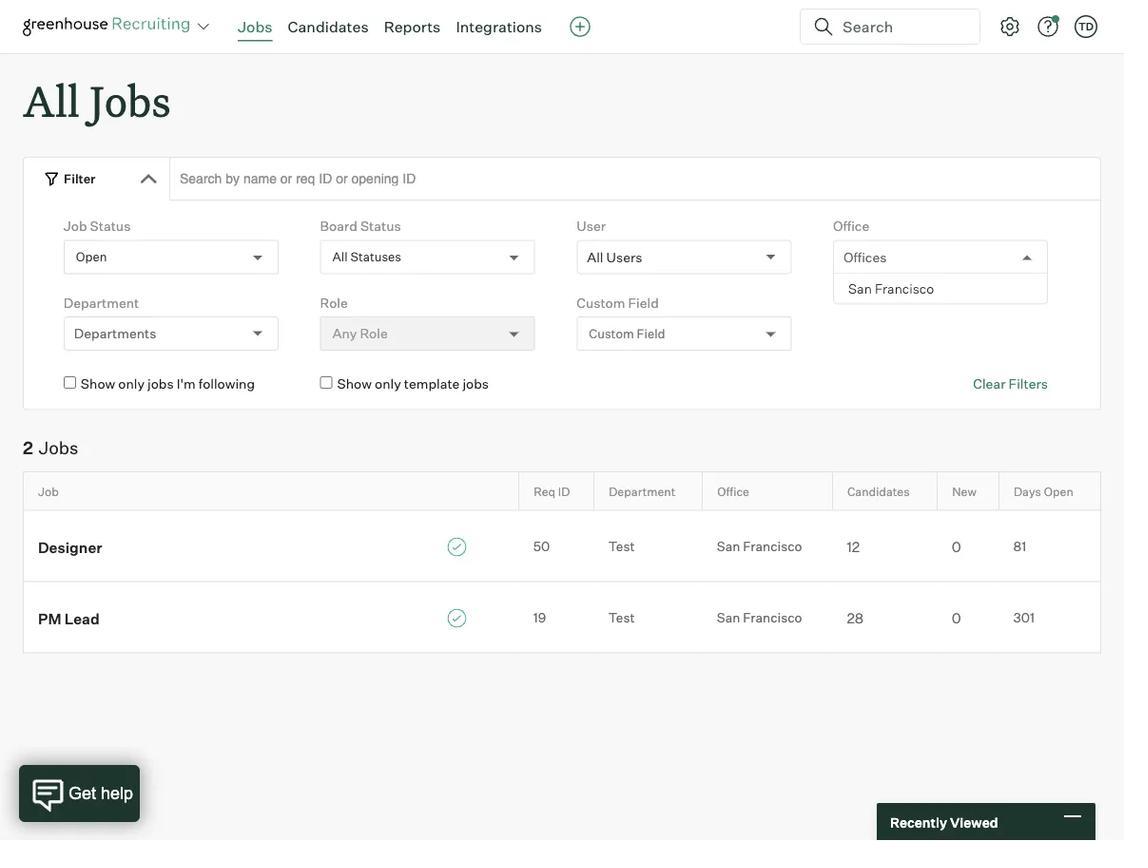 Task type: describe. For each thing, give the bounding box(es) containing it.
board status
[[320, 218, 401, 235]]

statuses
[[350, 250, 401, 265]]

50
[[533, 539, 550, 555]]

francisco inside san francisco option
[[875, 280, 934, 297]]

jobs for all jobs
[[90, 72, 171, 128]]

clear filters link
[[973, 375, 1048, 393]]

all for all users
[[587, 249, 604, 266]]

1 vertical spatial office
[[717, 484, 749, 499]]

departments
[[74, 325, 156, 342]]

integrations link
[[456, 17, 542, 36]]

candidates link
[[288, 17, 369, 36]]

recently viewed
[[890, 814, 998, 831]]

2
[[23, 438, 33, 459]]

show only template jobs
[[337, 376, 489, 393]]

board
[[320, 218, 358, 235]]

job status
[[64, 218, 131, 235]]

all users option
[[587, 249, 643, 266]]

switch applications image
[[196, 17, 211, 36]]

2 jobs
[[23, 438, 78, 459]]

clear filters
[[973, 376, 1048, 393]]

days
[[1014, 484, 1041, 499]]

12
[[847, 539, 860, 556]]

switch applications element
[[192, 15, 215, 38]]

pm lead
[[38, 609, 100, 628]]

san francisco option
[[834, 275, 1047, 303]]

template
[[404, 376, 460, 393]]

designer
[[38, 538, 102, 557]]

integrations
[[456, 17, 542, 36]]

Show only jobs I'm following checkbox
[[64, 377, 76, 389]]

all for all statuses
[[332, 250, 348, 265]]

81
[[1013, 539, 1026, 555]]

clear
[[973, 376, 1006, 393]]

san francisco for designer
[[717, 539, 802, 555]]

lead
[[64, 609, 100, 628]]

san francisco for pm lead
[[717, 610, 802, 627]]

0 for designer
[[952, 539, 961, 556]]

0 vertical spatial jobs
[[238, 17, 273, 36]]

all statuses
[[332, 250, 401, 265]]

all for all jobs
[[23, 72, 80, 128]]

status for job status
[[90, 218, 131, 235]]

users
[[606, 249, 643, 266]]

pm lead link
[[24, 607, 519, 629]]

0 link for designer
[[938, 537, 999, 557]]

0 for pm lead
[[952, 610, 961, 627]]

id
[[558, 484, 570, 499]]

Top navigation search text field
[[835, 8, 968, 46]]

1 vertical spatial custom
[[589, 326, 634, 341]]

1 vertical spatial field
[[637, 326, 665, 341]]

francisco for pm lead
[[743, 610, 802, 627]]

status for board status
[[360, 218, 401, 235]]

san inside option
[[848, 280, 872, 297]]

0 vertical spatial department
[[64, 295, 139, 311]]

i'm
[[177, 376, 196, 393]]

test for pm lead
[[608, 610, 635, 627]]

user
[[577, 218, 606, 235]]

recently
[[890, 814, 947, 831]]



Task type: vqa. For each thing, say whether or not it's contained in the screenshot.
top Job
yes



Task type: locate. For each thing, give the bounding box(es) containing it.
custom field down all users option
[[577, 295, 659, 311]]

all left users at the right top of page
[[587, 249, 604, 266]]

0
[[952, 539, 961, 556], [952, 610, 961, 627]]

0 horizontal spatial status
[[90, 218, 131, 235]]

1 show from the left
[[81, 376, 115, 393]]

show right the show only jobs i'm following option
[[81, 376, 115, 393]]

status up statuses
[[360, 218, 401, 235]]

0 vertical spatial francisco
[[875, 280, 934, 297]]

2 show from the left
[[337, 376, 372, 393]]

0 horizontal spatial jobs
[[147, 376, 174, 393]]

show right show only template jobs checkbox
[[337, 376, 372, 393]]

all up filter
[[23, 72, 80, 128]]

custom
[[577, 295, 625, 311], [589, 326, 634, 341]]

open right the days
[[1044, 484, 1074, 499]]

1 status from the left
[[90, 218, 131, 235]]

status
[[90, 218, 131, 235], [360, 218, 401, 235]]

candidates right jobs link
[[288, 17, 369, 36]]

req id
[[534, 484, 570, 499]]

open
[[76, 250, 107, 265], [1044, 484, 1074, 499]]

2 status from the left
[[360, 218, 401, 235]]

2 only from the left
[[375, 376, 401, 393]]

2 jobs from the left
[[463, 376, 489, 393]]

test for designer
[[608, 539, 635, 555]]

francisco down offices
[[875, 280, 934, 297]]

None field
[[844, 241, 848, 274]]

0 horizontal spatial all
[[23, 72, 80, 128]]

1 horizontal spatial show
[[337, 376, 372, 393]]

francisco left the 28
[[743, 610, 802, 627]]

filters
[[1009, 376, 1048, 393]]

0 link
[[938, 537, 999, 557], [938, 608, 999, 628]]

test
[[608, 539, 635, 555], [608, 610, 635, 627]]

1 vertical spatial 0 link
[[938, 608, 999, 628]]

1 0 link from the top
[[938, 537, 999, 557]]

1 horizontal spatial only
[[375, 376, 401, 393]]

2 vertical spatial san
[[717, 610, 740, 627]]

offices
[[844, 249, 887, 266]]

filter
[[64, 171, 96, 186]]

Search by name or req ID or opening ID text field
[[169, 157, 1101, 201]]

san francisco inside san francisco option
[[848, 280, 934, 297]]

jobs up filter
[[90, 72, 171, 128]]

jobs right 2
[[39, 438, 78, 459]]

0 horizontal spatial jobs
[[39, 438, 78, 459]]

0 vertical spatial custom
[[577, 295, 625, 311]]

1 vertical spatial job
[[38, 484, 59, 499]]

td
[[1078, 20, 1094, 33]]

1 vertical spatial san
[[717, 539, 740, 555]]

2 0 link from the top
[[938, 608, 999, 628]]

francisco
[[875, 280, 934, 297], [743, 539, 802, 555], [743, 610, 802, 627]]

1 horizontal spatial all
[[332, 250, 348, 265]]

san for pm lead
[[717, 610, 740, 627]]

1 vertical spatial 0
[[952, 610, 961, 627]]

designer link
[[24, 536, 519, 557]]

jobs link
[[238, 17, 273, 36]]

pm
[[38, 609, 61, 628]]

custom field down users at the right top of page
[[589, 326, 665, 341]]

2 horizontal spatial jobs
[[238, 17, 273, 36]]

1 horizontal spatial open
[[1044, 484, 1074, 499]]

test right 50
[[608, 539, 635, 555]]

1 only from the left
[[118, 376, 145, 393]]

francisco left 12
[[743, 539, 802, 555]]

department right id
[[609, 484, 676, 499]]

1 horizontal spatial jobs
[[463, 376, 489, 393]]

0 link left 301
[[938, 608, 999, 628]]

1 vertical spatial custom field
[[589, 326, 665, 341]]

0 left 301
[[952, 610, 961, 627]]

1 vertical spatial open
[[1044, 484, 1074, 499]]

28
[[847, 610, 864, 627]]

only down "departments"
[[118, 376, 145, 393]]

san
[[848, 280, 872, 297], [717, 539, 740, 555], [717, 610, 740, 627]]

2 test from the top
[[608, 610, 635, 627]]

job down 2 jobs
[[38, 484, 59, 499]]

all down board
[[332, 250, 348, 265]]

all users
[[587, 249, 643, 266]]

0 horizontal spatial candidates
[[288, 17, 369, 36]]

1 vertical spatial francisco
[[743, 539, 802, 555]]

only for jobs
[[118, 376, 145, 393]]

td button
[[1075, 15, 1098, 38]]

1 horizontal spatial status
[[360, 218, 401, 235]]

days open
[[1014, 484, 1074, 499]]

19
[[533, 610, 546, 627]]

0 vertical spatial san francisco
[[848, 280, 934, 297]]

jobs
[[238, 17, 273, 36], [90, 72, 171, 128], [39, 438, 78, 459]]

all
[[23, 72, 80, 128], [587, 249, 604, 266], [332, 250, 348, 265]]

new
[[952, 484, 977, 499]]

1 jobs from the left
[[147, 376, 174, 393]]

0 horizontal spatial job
[[38, 484, 59, 499]]

show for show only template jobs
[[337, 376, 372, 393]]

reports
[[384, 17, 441, 36]]

candidates up 12 link
[[847, 484, 910, 499]]

status down filter
[[90, 218, 131, 235]]

san for designer
[[717, 539, 740, 555]]

test right the 19
[[608, 610, 635, 627]]

custom field
[[577, 295, 659, 311], [589, 326, 665, 341]]

0 horizontal spatial open
[[76, 250, 107, 265]]

job for job status
[[64, 218, 87, 235]]

francisco for designer
[[743, 539, 802, 555]]

2 horizontal spatial all
[[587, 249, 604, 266]]

0 vertical spatial custom field
[[577, 295, 659, 311]]

1 vertical spatial test
[[608, 610, 635, 627]]

1 horizontal spatial job
[[64, 218, 87, 235]]

0 vertical spatial 0 link
[[938, 537, 999, 557]]

0 vertical spatial 0
[[952, 539, 961, 556]]

office
[[833, 218, 870, 235], [717, 484, 749, 499]]

1 horizontal spatial office
[[833, 218, 870, 235]]

san francisco
[[848, 280, 934, 297], [717, 539, 802, 555], [717, 610, 802, 627]]

department
[[64, 295, 139, 311], [609, 484, 676, 499]]

viewed
[[950, 814, 998, 831]]

0 link left 81 in the bottom right of the page
[[938, 537, 999, 557]]

0 vertical spatial test
[[608, 539, 635, 555]]

show
[[81, 376, 115, 393], [337, 376, 372, 393]]

show for show only jobs i'm following
[[81, 376, 115, 393]]

0 vertical spatial san
[[848, 280, 872, 297]]

0 horizontal spatial department
[[64, 295, 139, 311]]

0 down new
[[952, 539, 961, 556]]

2 vertical spatial san francisco
[[717, 610, 802, 627]]

1 horizontal spatial jobs
[[90, 72, 171, 128]]

job for job
[[38, 484, 59, 499]]

jobs for 2 jobs
[[39, 438, 78, 459]]

jobs right template
[[463, 376, 489, 393]]

Show only template jobs checkbox
[[320, 377, 332, 389]]

1 test from the top
[[608, 539, 635, 555]]

show only jobs i'm following
[[81, 376, 255, 393]]

28 link
[[833, 608, 938, 628]]

1 0 from the top
[[952, 539, 961, 556]]

candidates
[[288, 17, 369, 36], [847, 484, 910, 499]]

301
[[1013, 610, 1035, 627]]

jobs right switch applications element
[[238, 17, 273, 36]]

2 vertical spatial jobs
[[39, 438, 78, 459]]

open down job status
[[76, 250, 107, 265]]

12 link
[[833, 537, 938, 557]]

0 horizontal spatial show
[[81, 376, 115, 393]]

reports link
[[384, 17, 441, 36]]

jobs
[[147, 376, 174, 393], [463, 376, 489, 393]]

2 vertical spatial francisco
[[743, 610, 802, 627]]

role
[[320, 295, 348, 311]]

1 horizontal spatial candidates
[[847, 484, 910, 499]]

department up "departments"
[[64, 295, 139, 311]]

job
[[64, 218, 87, 235], [38, 484, 59, 499]]

job down filter
[[64, 218, 87, 235]]

only left template
[[375, 376, 401, 393]]

1 horizontal spatial department
[[609, 484, 676, 499]]

0 vertical spatial office
[[833, 218, 870, 235]]

only for template
[[375, 376, 401, 393]]

jobs left i'm
[[147, 376, 174, 393]]

0 horizontal spatial only
[[118, 376, 145, 393]]

all jobs
[[23, 72, 171, 128]]

1 vertical spatial candidates
[[847, 484, 910, 499]]

td button
[[1071, 11, 1101, 42]]

req
[[534, 484, 556, 499]]

2 0 from the top
[[952, 610, 961, 627]]

following
[[199, 376, 255, 393]]

0 vertical spatial job
[[64, 218, 87, 235]]

field
[[628, 295, 659, 311], [637, 326, 665, 341]]

0 vertical spatial open
[[76, 250, 107, 265]]

1 vertical spatial jobs
[[90, 72, 171, 128]]

1 vertical spatial san francisco
[[717, 539, 802, 555]]

configure image
[[999, 15, 1022, 38]]

1 vertical spatial department
[[609, 484, 676, 499]]

0 link for pm lead
[[938, 608, 999, 628]]

only
[[118, 376, 145, 393], [375, 376, 401, 393]]

0 vertical spatial candidates
[[288, 17, 369, 36]]

0 horizontal spatial office
[[717, 484, 749, 499]]

0 vertical spatial field
[[628, 295, 659, 311]]



